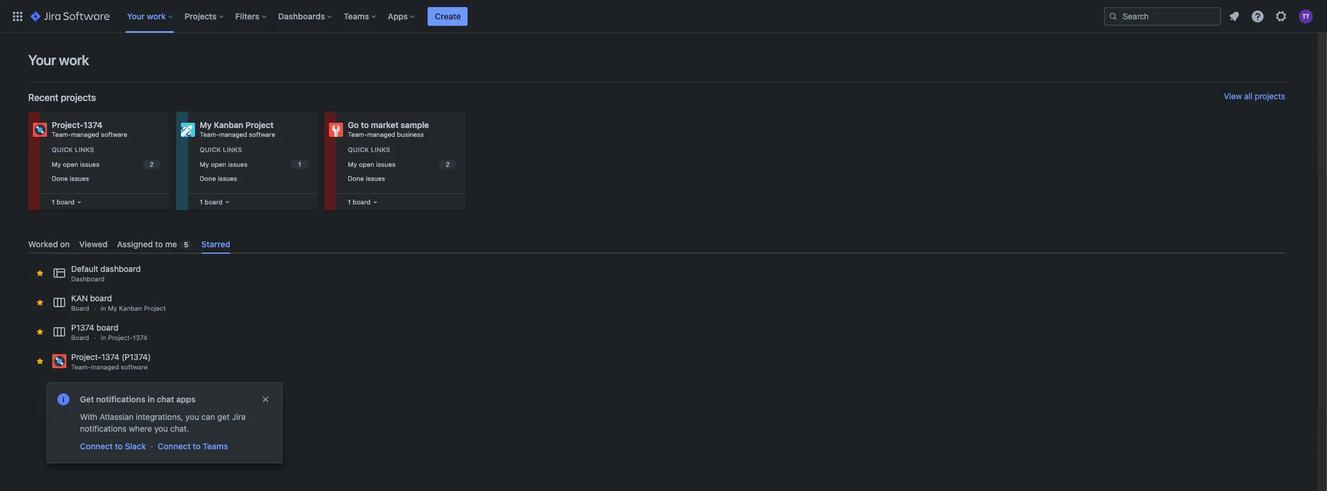 Task type: describe. For each thing, give the bounding box(es) containing it.
with
[[80, 412, 97, 422]]

alert containing you've created "p1374-6" issue
[[47, 411, 282, 463]]

· for p1374
[[94, 334, 96, 342]]

quick for go
[[348, 146, 369, 153]]

done issues for sample
[[348, 175, 385, 182]]

copy link
[[133, 441, 169, 451]]

notifications inside with atlassian integrations, you can get jira notifications where you chat.
[[80, 424, 127, 434]]

connect to slack
[[80, 441, 146, 451]]

your work inside popup button
[[127, 11, 166, 21]]

6"
[[174, 423, 183, 433]]

done for my
[[200, 175, 216, 182]]

settings image
[[1275, 9, 1289, 23]]

kan board board · in my kanban project
[[71, 293, 166, 312]]

team- inside project-1374 team-managed software
[[52, 130, 71, 138]]

kanban inside kan board board · in my kanban project
[[119, 305, 142, 312]]

teams inside button
[[203, 441, 228, 451]]

my open issues for managed
[[52, 160, 99, 168]]

done issues for managed
[[52, 175, 89, 182]]

create button
[[428, 7, 468, 26]]

recent projects
[[28, 92, 96, 103]]

quick links for to
[[348, 146, 390, 153]]

default dashboard dashboard
[[71, 264, 141, 283]]

to for me
[[155, 239, 163, 249]]

1374 inside the p1374 board board · in project-1374
[[133, 334, 147, 342]]

chat
[[157, 394, 174, 404]]

get notifications in chat apps
[[80, 394, 196, 404]]

teams inside dropdown button
[[344, 11, 369, 21]]

view all projects link
[[1224, 91, 1286, 103]]

go
[[348, 120, 359, 130]]

your work button
[[124, 7, 178, 26]]

my inside kan board board · in my kanban project
[[108, 305, 117, 312]]

go to market sample team-managed business
[[348, 120, 429, 138]]

star image for p1374
[[35, 327, 45, 337]]

atlassian
[[100, 412, 134, 422]]

slack
[[125, 441, 146, 451]]

projects button
[[181, 7, 228, 26]]

connect to teams button
[[157, 440, 229, 454]]

software inside project-1374 team-managed software
[[101, 130, 127, 138]]

apps button
[[384, 7, 420, 26]]

recent
[[28, 92, 58, 103]]

project inside my kanban project team-managed software
[[246, 120, 274, 130]]

dashboards
[[278, 11, 325, 21]]

jira
[[232, 412, 246, 422]]

1 board button for to
[[346, 195, 380, 210]]

copy
[[133, 441, 153, 451]]

your profile and settings image
[[1299, 9, 1314, 23]]

market
[[371, 120, 399, 130]]

· for kan
[[94, 305, 96, 312]]

assigned to me
[[117, 239, 177, 249]]

team- inside go to market sample team-managed business
[[348, 130, 367, 138]]

integrations,
[[136, 412, 183, 422]]

1 vertical spatial your work
[[28, 52, 89, 68]]

board inside kan board board · in my kanban project
[[90, 293, 112, 303]]

dashboards button
[[275, 7, 337, 26]]

0 vertical spatial notifications
[[96, 394, 145, 404]]

0 horizontal spatial issue
[[101, 441, 121, 451]]

worked on
[[28, 239, 70, 249]]

project- for team-
[[52, 120, 84, 130]]

in for p1374 board
[[101, 334, 106, 342]]

1 board button for kanban
[[197, 195, 232, 210]]

done issues for team-
[[200, 175, 237, 182]]

primary element
[[7, 0, 1104, 33]]

filters button
[[232, 7, 271, 26]]

my for go to market sample
[[348, 160, 357, 168]]

done for project-
[[52, 175, 68, 182]]

projects
[[185, 11, 217, 21]]

view issue
[[80, 441, 121, 451]]

alert containing get notifications in chat apps
[[47, 383, 282, 463]]

chat.
[[170, 424, 189, 434]]

my open issues for team-
[[200, 160, 248, 168]]

worked
[[28, 239, 58, 249]]

view issue link
[[79, 440, 122, 454]]

done for go
[[348, 175, 364, 182]]

to for slack
[[115, 441, 123, 451]]

1 board for managed
[[52, 198, 74, 206]]

in inside alert
[[148, 394, 155, 404]]

to for teams
[[193, 441, 201, 451]]

search image
[[1109, 11, 1118, 21]]

board for kan
[[71, 305, 89, 312]]

0 horizontal spatial projects
[[61, 92, 96, 103]]

board image for project
[[223, 197, 232, 207]]

open for team-
[[211, 160, 226, 168]]

board inside the p1374 board board · in project-1374
[[96, 323, 118, 333]]

board for p1374
[[71, 334, 89, 342]]

apps
[[388, 11, 408, 21]]

quick for project-
[[52, 146, 73, 153]]

dashboard
[[100, 264, 141, 274]]

where
[[129, 424, 152, 434]]

Search field
[[1104, 7, 1222, 26]]



Task type: vqa. For each thing, say whether or not it's contained in the screenshot.
1 board in the popup button
yes



Task type: locate. For each thing, give the bounding box(es) containing it.
done issues link up board icon
[[346, 172, 458, 186]]

can
[[201, 412, 215, 422]]

connect to teams
[[158, 441, 228, 451]]

1 links from the left
[[75, 146, 94, 153]]

1 vertical spatial star image
[[35, 298, 45, 307]]

software
[[101, 130, 127, 138], [249, 130, 275, 138], [121, 363, 148, 371]]

board
[[71, 305, 89, 312], [71, 334, 89, 342]]

2 horizontal spatial done issues
[[348, 175, 385, 182]]

1 board inside dropdown button
[[52, 198, 74, 206]]

1 for my kanban project
[[200, 198, 203, 206]]

0 horizontal spatial quick links
[[52, 146, 94, 153]]

1 alert from the top
[[47, 383, 282, 463]]

1 vertical spatial 1374
[[133, 334, 147, 342]]

quick links down go to market sample team-managed business
[[348, 146, 390, 153]]

2 horizontal spatial open
[[359, 160, 374, 168]]

3 done issues link from the left
[[346, 172, 458, 186]]

2 1 board button from the left
[[346, 195, 380, 210]]

1 vertical spatial ·
[[94, 334, 96, 342]]

my
[[200, 120, 212, 130], [52, 160, 61, 168], [200, 160, 209, 168], [348, 160, 357, 168], [108, 305, 117, 312]]

quick links
[[52, 146, 94, 153], [200, 146, 242, 153], [348, 146, 390, 153]]

1 1 from the left
[[52, 198, 55, 206]]

1 horizontal spatial my open issues
[[200, 160, 248, 168]]

team-
[[52, 130, 71, 138], [200, 130, 219, 138], [348, 130, 367, 138], [71, 363, 91, 371]]

2 done from the left
[[200, 175, 216, 182]]

1 vertical spatial issue
[[101, 441, 121, 451]]

0 vertical spatial issue
[[185, 423, 206, 433]]

board down "kan"
[[71, 305, 89, 312]]

my kanban project team-managed software
[[200, 120, 275, 138]]

issues
[[80, 160, 99, 168], [228, 160, 248, 168], [376, 160, 396, 168], [70, 175, 89, 182], [218, 175, 237, 182], [366, 175, 385, 182]]

managed
[[71, 130, 99, 138], [219, 130, 247, 138], [367, 130, 395, 138], [91, 363, 119, 371]]

software for project-1374 (p1374)
[[121, 363, 148, 371]]

1 star image from the top
[[35, 269, 45, 278]]

connect for connect to teams
[[158, 441, 191, 451]]

to inside go to market sample team-managed business
[[361, 120, 369, 130]]

project- up (p1374)
[[108, 334, 133, 342]]

1 vertical spatial kanban
[[119, 305, 142, 312]]

viewed
[[79, 239, 108, 249]]

tab list
[[24, 234, 1291, 254]]

1 1 board button from the left
[[197, 195, 232, 210]]

to inside "button"
[[115, 441, 123, 451]]

in inside kan board board · in my kanban project
[[101, 305, 106, 312]]

1374 for project-1374 (p1374)
[[101, 352, 119, 362]]

team- inside my kanban project team-managed software
[[200, 130, 219, 138]]

1374 up (p1374)
[[133, 334, 147, 342]]

1 quick from the left
[[52, 146, 73, 153]]

projects up project-1374 team-managed software
[[61, 92, 96, 103]]

0 horizontal spatial my open issues
[[52, 160, 99, 168]]

my inside my kanban project team-managed software
[[200, 120, 212, 130]]

my for my kanban project
[[200, 160, 209, 168]]

2 vertical spatial 1374
[[101, 352, 119, 362]]

to inside button
[[193, 441, 201, 451]]

1 board
[[52, 198, 74, 206], [200, 198, 223, 206], [348, 198, 371, 206]]

issue
[[185, 423, 206, 433], [101, 441, 121, 451]]

1 horizontal spatial quick
[[200, 146, 221, 153]]

view
[[1224, 91, 1242, 101], [80, 441, 99, 451]]

1374 for project-1374
[[84, 120, 102, 130]]

3 my open issues from the left
[[348, 160, 396, 168]]

1 horizontal spatial open
[[211, 160, 226, 168]]

1374 inside project-1374 (p1374) team-managed software
[[101, 352, 119, 362]]

2 alert from the top
[[47, 411, 282, 463]]

done down my kanban project team-managed software on the left top
[[200, 175, 216, 182]]

3 done from the left
[[348, 175, 364, 182]]

2 open from the left
[[211, 160, 226, 168]]

quick links for 1374
[[52, 146, 94, 153]]

managed inside project-1374 team-managed software
[[71, 130, 99, 138]]

work inside popup button
[[147, 11, 166, 21]]

0 horizontal spatial project
[[144, 305, 166, 312]]

my open issues link for managed
[[49, 158, 162, 171]]

project- down recent projects
[[52, 120, 84, 130]]

board image up viewed
[[74, 197, 84, 207]]

done issues up board icon
[[348, 175, 385, 182]]

board inside the p1374 board board · in project-1374
[[71, 334, 89, 342]]

1 horizontal spatial links
[[223, 146, 242, 153]]

(p1374)
[[122, 352, 151, 362]]

my open issues link for sample
[[346, 158, 458, 171]]

view for view all projects
[[1224, 91, 1242, 101]]

1 board for sample
[[348, 198, 371, 206]]

0 horizontal spatial 1 board
[[52, 198, 74, 206]]

1 open from the left
[[63, 160, 78, 168]]

0 horizontal spatial board image
[[74, 197, 84, 207]]

1374 down recent projects
[[84, 120, 102, 130]]

your inside popup button
[[127, 11, 145, 21]]

0 horizontal spatial my open issues link
[[49, 158, 162, 171]]

business
[[397, 130, 424, 138]]

2 my open issues link from the left
[[197, 158, 310, 171]]

jira software image
[[31, 9, 109, 23], [31, 9, 109, 23]]

1 horizontal spatial your
[[127, 11, 145, 21]]

·
[[94, 305, 96, 312], [94, 334, 96, 342]]

1 vertical spatial view
[[80, 441, 99, 451]]

star image for kan
[[35, 298, 45, 307]]

my open issues
[[52, 160, 99, 168], [200, 160, 248, 168], [348, 160, 396, 168]]

1 vertical spatial work
[[59, 52, 89, 68]]

open for managed
[[63, 160, 78, 168]]

get
[[217, 412, 230, 422]]

1 left board icon
[[348, 198, 351, 206]]

my open issues link down my kanban project team-managed software on the left top
[[197, 158, 310, 171]]

me
[[165, 239, 177, 249]]

alert
[[47, 383, 282, 463], [47, 411, 282, 463]]

· inside kan board board · in my kanban project
[[94, 305, 96, 312]]

2 horizontal spatial done
[[348, 175, 364, 182]]

project
[[246, 120, 274, 130], [144, 305, 166, 312]]

managed inside go to market sample team-managed business
[[367, 130, 395, 138]]

2 star image from the top
[[35, 298, 45, 307]]

1 board button
[[197, 195, 232, 210], [346, 195, 380, 210]]

project- down p1374 in the bottom of the page
[[71, 352, 101, 362]]

create
[[435, 11, 461, 21]]

1 for project-1374
[[52, 198, 55, 206]]

team- inside project-1374 (p1374) team-managed software
[[71, 363, 91, 371]]

projects right "all"
[[1255, 91, 1286, 101]]

1 horizontal spatial connect
[[158, 441, 191, 451]]

2 done issues link from the left
[[197, 172, 310, 186]]

in
[[101, 305, 106, 312], [101, 334, 106, 342], [148, 394, 155, 404]]

you've
[[80, 423, 106, 433]]

done issues link for team-
[[197, 172, 310, 186]]

kanban inside my kanban project team-managed software
[[214, 120, 243, 130]]

notifications
[[96, 394, 145, 404], [80, 424, 127, 434]]

1 vertical spatial in
[[101, 334, 106, 342]]

2 board from the top
[[71, 334, 89, 342]]

0 vertical spatial board
[[71, 305, 89, 312]]

software for my kanban project
[[249, 130, 275, 138]]

project- inside the p1374 board board · in project-1374
[[108, 334, 133, 342]]

my open issues down project-1374 team-managed software
[[52, 160, 99, 168]]

1 horizontal spatial project
[[246, 120, 274, 130]]

project-1374 (p1374) team-managed software
[[71, 352, 151, 371]]

0 horizontal spatial work
[[59, 52, 89, 68]]

3 links from the left
[[371, 146, 390, 153]]

links
[[75, 146, 94, 153], [223, 146, 242, 153], [371, 146, 390, 153]]

0 horizontal spatial connect
[[80, 441, 113, 451]]

1 horizontal spatial issue
[[185, 423, 206, 433]]

links for market
[[371, 146, 390, 153]]

info image
[[56, 393, 71, 407]]

2 horizontal spatial done issues link
[[346, 172, 458, 186]]

project- inside project-1374 team-managed software
[[52, 120, 84, 130]]

1
[[52, 198, 55, 206], [200, 198, 203, 206], [348, 198, 351, 206]]

2 horizontal spatial 1
[[348, 198, 351, 206]]

0 horizontal spatial kanban
[[119, 305, 142, 312]]

board for managed
[[57, 198, 74, 206]]

0 horizontal spatial 1 board button
[[197, 195, 232, 210]]

teams down can
[[203, 441, 228, 451]]

2 vertical spatial star image
[[35, 327, 45, 337]]

2 done issues from the left
[[200, 175, 237, 182]]

0 vertical spatial in
[[101, 305, 106, 312]]

1 board button
[[49, 195, 84, 210]]

links for team-
[[75, 146, 94, 153]]

1 horizontal spatial you
[[186, 412, 199, 422]]

p1374
[[71, 323, 94, 333]]

kan
[[71, 293, 88, 303]]

1 horizontal spatial done
[[200, 175, 216, 182]]

get
[[80, 394, 94, 404]]

open down my kanban project team-managed software on the left top
[[211, 160, 226, 168]]

2 horizontal spatial quick
[[348, 146, 369, 153]]

0 vertical spatial kanban
[[214, 120, 243, 130]]

board image inside dropdown button
[[74, 197, 84, 207]]

board inside dropdown button
[[57, 198, 74, 206]]

quick
[[52, 146, 73, 153], [200, 146, 221, 153], [348, 146, 369, 153]]

2 quick links from the left
[[200, 146, 242, 153]]

3 star image from the top
[[35, 327, 45, 337]]

done issues link up 1 board dropdown button at top
[[49, 172, 162, 186]]

done up 1 board dropdown button at top
[[52, 175, 68, 182]]

my for project-1374
[[52, 160, 61, 168]]

2 horizontal spatial links
[[371, 146, 390, 153]]

work up recent projects
[[59, 52, 89, 68]]

in inside the p1374 board board · in project-1374
[[101, 334, 106, 342]]

0 horizontal spatial 1
[[52, 198, 55, 206]]

3 done issues from the left
[[348, 175, 385, 182]]

projects
[[1255, 91, 1286, 101], [61, 92, 96, 103]]

1 · from the top
[[94, 305, 96, 312]]

quick links for kanban
[[200, 146, 242, 153]]

open
[[63, 160, 78, 168], [211, 160, 226, 168], [359, 160, 374, 168]]

1 horizontal spatial board image
[[223, 197, 232, 207]]

1 done issues from the left
[[52, 175, 89, 182]]

star image down worked
[[35, 269, 45, 278]]

2 vertical spatial project-
[[71, 352, 101, 362]]

board inside kan board board · in my kanban project
[[71, 305, 89, 312]]

2 horizontal spatial quick links
[[348, 146, 390, 153]]

view inside alert
[[80, 441, 99, 451]]

0 vertical spatial you
[[186, 412, 199, 422]]

1374 inside project-1374 team-managed software
[[84, 120, 102, 130]]

1 horizontal spatial kanban
[[214, 120, 243, 130]]

1 board image from the left
[[74, 197, 84, 207]]

view down 'you've'
[[80, 441, 99, 451]]

to for market
[[361, 120, 369, 130]]

quick down my kanban project team-managed software on the left top
[[200, 146, 221, 153]]

managed inside project-1374 (p1374) team-managed software
[[91, 363, 119, 371]]

connect down 'you've'
[[80, 441, 113, 451]]

· down p1374 in the bottom of the page
[[94, 334, 96, 342]]

help image
[[1251, 9, 1265, 23]]

1 horizontal spatial teams
[[344, 11, 369, 21]]

board image
[[74, 197, 84, 207], [223, 197, 232, 207]]

connect inside "button"
[[80, 441, 113, 451]]

1 horizontal spatial work
[[147, 11, 166, 21]]

you down integrations,
[[154, 424, 168, 434]]

my open issues down my kanban project team-managed software on the left top
[[200, 160, 248, 168]]

0 horizontal spatial you
[[154, 424, 168, 434]]

quick down project-1374 team-managed software
[[52, 146, 73, 153]]

2 quick from the left
[[200, 146, 221, 153]]

connect
[[80, 441, 113, 451], [158, 441, 191, 451]]

appswitcher icon image
[[11, 9, 25, 23]]

1 board for team-
[[200, 198, 223, 206]]

1 my open issues from the left
[[52, 160, 99, 168]]

done
[[52, 175, 68, 182], [200, 175, 216, 182], [348, 175, 364, 182]]

quick down go
[[348, 146, 369, 153]]

1 vertical spatial board
[[71, 334, 89, 342]]

my open issues link down project-1374 team-managed software
[[49, 158, 162, 171]]

done down go
[[348, 175, 364, 182]]

created
[[109, 423, 139, 433]]

dashboard
[[71, 275, 105, 283]]

banner
[[0, 0, 1328, 33]]

1 for go to market sample
[[348, 198, 351, 206]]

my open issues link down business
[[346, 158, 458, 171]]

2 vertical spatial in
[[148, 394, 155, 404]]

assigned
[[117, 239, 153, 249]]

done issues link for managed
[[49, 172, 162, 186]]

links down go to market sample team-managed business
[[371, 146, 390, 153]]

quick links down project-1374 team-managed software
[[52, 146, 94, 153]]

done issues link for sample
[[346, 172, 458, 186]]

2 1 board from the left
[[200, 198, 223, 206]]

board for sample
[[353, 198, 371, 206]]

0 vertical spatial your
[[127, 11, 145, 21]]

my open issues for sample
[[348, 160, 396, 168]]

1 done from the left
[[52, 175, 68, 182]]

copy link button
[[132, 440, 170, 454]]

3 quick links from the left
[[348, 146, 390, 153]]

1 horizontal spatial 1 board button
[[346, 195, 380, 210]]

p1374 board board · in project-1374
[[71, 323, 147, 342]]

with atlassian integrations, you can get jira notifications where you chat.
[[80, 412, 246, 434]]

quick for my
[[200, 146, 221, 153]]

dismiss image
[[261, 395, 270, 404]]

my open issues link for team-
[[197, 158, 310, 171]]

view left "all"
[[1224, 91, 1242, 101]]

connect inside button
[[158, 441, 191, 451]]

2 links from the left
[[223, 146, 242, 153]]

board for team-
[[205, 198, 223, 206]]

filters
[[235, 11, 260, 21]]

2 board image from the left
[[223, 197, 232, 207]]

connect down chat.
[[158, 441, 191, 451]]

2 horizontal spatial my open issues
[[348, 160, 396, 168]]

1 horizontal spatial quick links
[[200, 146, 242, 153]]

2 · from the top
[[94, 334, 96, 342]]

1 horizontal spatial your work
[[127, 11, 166, 21]]

my open issues link
[[49, 158, 162, 171], [197, 158, 310, 171], [346, 158, 458, 171]]

sample
[[401, 120, 429, 130]]

all
[[1245, 91, 1253, 101]]

1 up starred
[[200, 198, 203, 206]]

banner containing your work
[[0, 0, 1328, 33]]

issue down created in the bottom of the page
[[101, 441, 121, 451]]

1 quick links from the left
[[52, 146, 94, 153]]

teams
[[344, 11, 369, 21], [203, 441, 228, 451]]

board image up starred
[[223, 197, 232, 207]]

1 connect from the left
[[80, 441, 113, 451]]

done issues down my kanban project team-managed software on the left top
[[200, 175, 237, 182]]

teams button
[[340, 7, 381, 26]]

1 vertical spatial you
[[154, 424, 168, 434]]

board image for team-
[[74, 197, 84, 207]]

open for sample
[[359, 160, 374, 168]]

notifications down 'atlassian'
[[80, 424, 127, 434]]

you've created "p1374-6" issue
[[80, 423, 206, 433]]

links down my kanban project team-managed software on the left top
[[223, 146, 242, 153]]

2 my open issues from the left
[[200, 160, 248, 168]]

you left can
[[186, 412, 199, 422]]

0 horizontal spatial quick
[[52, 146, 73, 153]]

board down p1374 in the bottom of the page
[[71, 334, 89, 342]]

1 board from the top
[[71, 305, 89, 312]]

starred
[[201, 239, 230, 249]]

2 1 from the left
[[200, 198, 203, 206]]

notifications up 'atlassian'
[[96, 394, 145, 404]]

software inside my kanban project team-managed software
[[249, 130, 275, 138]]

1374
[[84, 120, 102, 130], [133, 334, 147, 342], [101, 352, 119, 362]]

in up project-1374 (p1374) team-managed software at the left of page
[[101, 334, 106, 342]]

1 horizontal spatial 1 board
[[200, 198, 223, 206]]

in up the p1374 board board · in project-1374
[[101, 305, 106, 312]]

0 horizontal spatial teams
[[203, 441, 228, 451]]

1 horizontal spatial 1
[[200, 198, 203, 206]]

1 horizontal spatial projects
[[1255, 91, 1286, 101]]

in for kan board
[[101, 305, 106, 312]]

links down project-1374 team-managed software
[[75, 146, 94, 153]]

you
[[186, 412, 199, 422], [154, 424, 168, 434]]

1 vertical spatial project-
[[108, 334, 133, 342]]

0 horizontal spatial open
[[63, 160, 78, 168]]

3 my open issues link from the left
[[346, 158, 458, 171]]

0 horizontal spatial your work
[[28, 52, 89, 68]]

done issues up 1 board dropdown button at top
[[52, 175, 89, 182]]

project- inside project-1374 (p1374) team-managed software
[[71, 352, 101, 362]]

project inside kan board board · in my kanban project
[[144, 305, 166, 312]]

your work up recent projects
[[28, 52, 89, 68]]

1 1 board from the left
[[52, 198, 74, 206]]

1 done issues link from the left
[[49, 172, 162, 186]]

0 vertical spatial your work
[[127, 11, 166, 21]]

3 quick from the left
[[348, 146, 369, 153]]

star image
[[35, 269, 45, 278], [35, 298, 45, 307], [35, 327, 45, 337]]

default
[[71, 264, 98, 274]]

0 horizontal spatial links
[[75, 146, 94, 153]]

1 horizontal spatial view
[[1224, 91, 1242, 101]]

0 vertical spatial ·
[[94, 305, 96, 312]]

project-1374 team-managed software
[[52, 120, 127, 138]]

managed inside my kanban project team-managed software
[[219, 130, 247, 138]]

0 horizontal spatial done
[[52, 175, 68, 182]]

project-
[[52, 120, 84, 130], [108, 334, 133, 342], [71, 352, 101, 362]]

tab list containing worked on
[[24, 234, 1291, 254]]

1 horizontal spatial my open issues link
[[197, 158, 310, 171]]

connect to slack button
[[79, 440, 147, 454]]

your work left projects
[[127, 11, 166, 21]]

star image up star image
[[35, 327, 45, 337]]

0 horizontal spatial done issues
[[52, 175, 89, 182]]

software inside project-1374 (p1374) team-managed software
[[121, 363, 148, 371]]

star image left "kan"
[[35, 298, 45, 307]]

0 horizontal spatial done issues link
[[49, 172, 162, 186]]

5
[[184, 240, 188, 249]]

0 horizontal spatial your
[[28, 52, 56, 68]]

open up board icon
[[359, 160, 374, 168]]

on
[[60, 239, 70, 249]]

3 open from the left
[[359, 160, 374, 168]]

links for project
[[223, 146, 242, 153]]

0 vertical spatial view
[[1224, 91, 1242, 101]]

work left projects
[[147, 11, 166, 21]]

0 vertical spatial 1374
[[84, 120, 102, 130]]

view for view issue
[[80, 441, 99, 451]]

1 inside dropdown button
[[52, 198, 55, 206]]

0 vertical spatial project
[[246, 120, 274, 130]]

1 vertical spatial notifications
[[80, 424, 127, 434]]

open up 1 board dropdown button at top
[[63, 160, 78, 168]]

your work
[[127, 11, 166, 21], [28, 52, 89, 68]]

0 vertical spatial work
[[147, 11, 166, 21]]

0 vertical spatial teams
[[344, 11, 369, 21]]

2 connect from the left
[[158, 441, 191, 451]]

1 horizontal spatial done issues link
[[197, 172, 310, 186]]

view all projects
[[1224, 91, 1286, 101]]

teams left apps
[[344, 11, 369, 21]]

link
[[155, 441, 169, 451]]

3 1 from the left
[[348, 198, 351, 206]]

star image
[[35, 357, 45, 366]]

1374 down the p1374 board board · in project-1374
[[101, 352, 119, 362]]

2 horizontal spatial 1 board
[[348, 198, 371, 206]]

1 vertical spatial your
[[28, 52, 56, 68]]

1 vertical spatial teams
[[203, 441, 228, 451]]

3 1 board from the left
[[348, 198, 371, 206]]

board image
[[371, 197, 380, 207]]

done issues link down my kanban project team-managed software on the left top
[[197, 172, 310, 186]]

1 horizontal spatial done issues
[[200, 175, 237, 182]]

"p1374-
[[141, 423, 174, 433]]

1 vertical spatial project
[[144, 305, 166, 312]]

project- for (p1374)
[[71, 352, 101, 362]]

in left the chat
[[148, 394, 155, 404]]

0 vertical spatial project-
[[52, 120, 84, 130]]

connect for connect to slack
[[80, 441, 113, 451]]

2 horizontal spatial my open issues link
[[346, 158, 458, 171]]

0 horizontal spatial view
[[80, 441, 99, 451]]

notifications image
[[1228, 9, 1242, 23]]

0 vertical spatial star image
[[35, 269, 45, 278]]

· up p1374 in the bottom of the page
[[94, 305, 96, 312]]

apps
[[176, 394, 196, 404]]

· inside the p1374 board board · in project-1374
[[94, 334, 96, 342]]

issue down can
[[185, 423, 206, 433]]

your
[[127, 11, 145, 21], [28, 52, 56, 68]]

my open issues up board icon
[[348, 160, 396, 168]]

kanban
[[214, 120, 243, 130], [119, 305, 142, 312]]

to
[[361, 120, 369, 130], [155, 239, 163, 249], [115, 441, 123, 451], [193, 441, 201, 451]]

quick links down my kanban project team-managed software on the left top
[[200, 146, 242, 153]]

1 my open issues link from the left
[[49, 158, 162, 171]]

1 up worked on
[[52, 198, 55, 206]]



